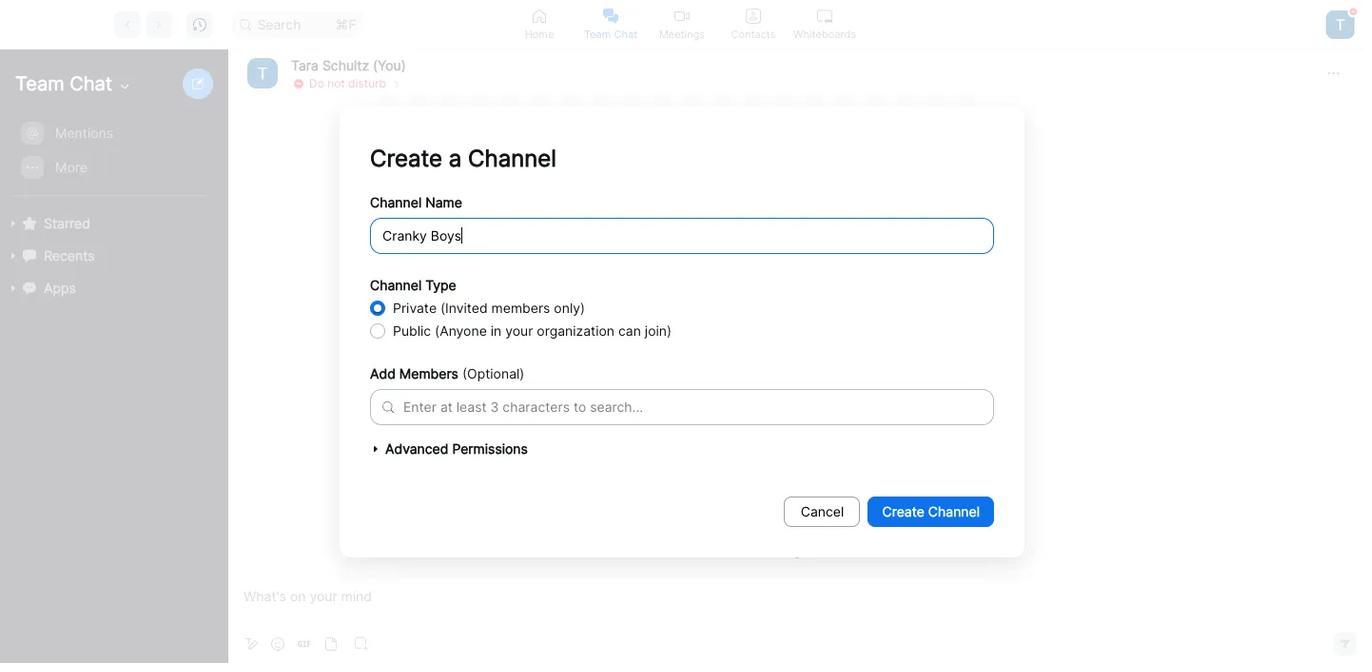 Task type: locate. For each thing, give the bounding box(es) containing it.
new image
[[192, 78, 204, 89]]

can
[[618, 322, 641, 338]]

1 horizontal spatial create
[[883, 503, 925, 519]]

meetings button
[[647, 0, 718, 49]]

collect
[[630, 542, 674, 559]]

do
[[309, 76, 324, 90]]

your down members
[[505, 322, 533, 338]]

channel inside button
[[928, 503, 980, 519]]

add
[[370, 365, 396, 381]]

create inside button
[[883, 503, 925, 519]]

1 vertical spatial create
[[883, 503, 925, 519]]

1 vertical spatial chat
[[70, 72, 112, 95]]

option group
[[370, 296, 994, 342]]

tara schultz (you)
[[291, 57, 406, 73]]

mentions button
[[13, 117, 219, 149]]

search...
[[590, 399, 643, 415]]

tab list
[[504, 0, 861, 49]]

public (anyone in your organization can join)
[[393, 322, 672, 338]]

1 horizontal spatial chat
[[614, 27, 638, 40]]

0 horizontal spatial team chat
[[15, 72, 112, 95]]

0 horizontal spatial team
[[15, 72, 64, 95]]

1 vertical spatial team
[[15, 72, 64, 95]]

None text field
[[403, 397, 407, 417]]

whiteboard small image
[[817, 8, 833, 23], [817, 8, 833, 23]]

characters
[[503, 399, 570, 415]]

whiteboards button
[[789, 0, 861, 49]]

team chat image
[[603, 8, 618, 23], [603, 8, 618, 23]]

this
[[668, 503, 708, 527]]

contacts
[[731, 27, 776, 40]]

0 vertical spatial chat
[[614, 27, 638, 40]]

create
[[370, 144, 443, 172], [883, 503, 925, 519]]

team chat button
[[575, 0, 647, 49]]

team chat inside button
[[584, 27, 638, 40]]

chevron right small image
[[391, 77, 402, 90], [391, 78, 402, 90]]

links
[[930, 542, 959, 559]]

group containing mentions
[[0, 116, 219, 196]]

advanced permissions button
[[370, 434, 994, 463]]

magnifier image
[[240, 19, 252, 30], [383, 401, 394, 412], [383, 401, 394, 412]]

create up channel name
[[370, 144, 443, 172]]

screenshot image
[[355, 638, 368, 651], [355, 638, 368, 651]]

this is your personal space
[[668, 503, 925, 527]]

your right the is
[[734, 503, 776, 527]]

tara
[[291, 57, 319, 73]]

more
[[55, 159, 87, 175]]

0 horizontal spatial create
[[370, 144, 443, 172]]

channel type, private (invited members only) image
[[370, 300, 385, 315]]

create up and
[[883, 503, 925, 519]]

Channel Type, Public (Anyone in your organization can join) button
[[370, 323, 385, 338]]

0 vertical spatial create
[[370, 144, 443, 172]]

video on image
[[675, 8, 690, 23], [675, 8, 690, 23]]

team
[[584, 27, 611, 40], [15, 72, 64, 95]]

whiteboards
[[794, 27, 856, 40]]

channel
[[468, 144, 557, 172], [370, 194, 422, 210], [370, 276, 422, 293], [928, 503, 980, 519]]

private (invited members only)
[[393, 299, 585, 315]]

triangle right image
[[370, 443, 382, 454]]

channel up channel type, private (invited members only) button at the left of the page
[[370, 276, 422, 293]]

0 vertical spatial your
[[505, 322, 533, 338]]

(anyone
[[435, 322, 487, 338]]

1 chevron right small image from the top
[[391, 77, 402, 90]]

channel type
[[370, 276, 457, 293]]

chat left meetings
[[614, 27, 638, 40]]

personal
[[781, 503, 863, 527]]

save
[[841, 542, 870, 559]]

chat
[[614, 27, 638, 40], [70, 72, 112, 95]]

channel name
[[370, 194, 462, 210]]

team chat left meetings
[[584, 27, 638, 40]]

tree
[[0, 114, 225, 324]]

create for create channel
[[883, 503, 925, 519]]

group
[[0, 116, 219, 196]]

create a channel
[[370, 144, 557, 172]]

1 horizontal spatial team chat
[[584, 27, 638, 40]]

join)
[[645, 322, 672, 338]]

at
[[440, 399, 453, 415]]

1 horizontal spatial team
[[584, 27, 611, 40]]

add members (optional)
[[370, 365, 525, 381]]

magnifier image
[[240, 19, 252, 30]]

team chat
[[584, 27, 638, 40], [15, 72, 112, 95]]

private
[[393, 299, 437, 315]]

team up 'mentions'
[[15, 72, 64, 95]]

your
[[505, 322, 533, 338], [734, 503, 776, 527]]

team right home
[[584, 27, 611, 40]]

0 horizontal spatial chat
[[70, 72, 112, 95]]

not
[[327, 76, 345, 90]]

do not disturb image
[[1350, 7, 1358, 15], [294, 78, 304, 88], [294, 78, 304, 88]]

messages,
[[753, 542, 820, 559]]

collect ideas, draft messages, or save files and links
[[630, 542, 959, 559]]

home small image
[[532, 8, 547, 23]]

0 vertical spatial team chat
[[584, 27, 638, 40]]

tree containing mentions
[[0, 114, 225, 324]]

cancel
[[801, 503, 844, 519]]

team chat up 'mentions'
[[15, 72, 112, 95]]

1 horizontal spatial your
[[734, 503, 776, 527]]

chat inside team chat button
[[614, 27, 638, 40]]

least
[[457, 399, 487, 415]]

home small image
[[532, 8, 547, 23]]

name
[[425, 194, 462, 210]]

0 vertical spatial team
[[584, 27, 611, 40]]

channel up links
[[928, 503, 980, 519]]

channel left name
[[370, 194, 422, 210]]

chat up 'mentions'
[[70, 72, 112, 95]]

tab list containing home
[[504, 0, 861, 49]]



Task type: vqa. For each thing, say whether or not it's contained in the screenshot.
the Create a Channel
yes



Task type: describe. For each thing, give the bounding box(es) containing it.
more button
[[13, 151, 219, 184]]

Channel Type, Private (Invited members only) button
[[370, 300, 385, 315]]

1 vertical spatial your
[[734, 503, 776, 527]]

in
[[491, 322, 502, 338]]

mentions
[[55, 125, 113, 141]]

triangle right image
[[370, 443, 382, 454]]

create channel
[[883, 503, 980, 519]]

contacts button
[[718, 0, 789, 49]]

team inside team chat button
[[584, 27, 611, 40]]

members
[[492, 299, 550, 315]]

(optional)
[[462, 365, 525, 381]]

ideas,
[[678, 542, 715, 559]]

(invited
[[441, 299, 488, 315]]

cancel button
[[785, 496, 861, 527]]

and
[[903, 542, 927, 559]]

home button
[[504, 0, 575, 49]]

advanced permissions
[[385, 440, 528, 456]]

create channel button
[[868, 496, 994, 527]]

search
[[257, 16, 301, 32]]

schultz
[[322, 57, 369, 73]]

2 chevron right small image from the top
[[391, 78, 402, 90]]

1 vertical spatial team chat
[[15, 72, 112, 95]]

or
[[824, 542, 837, 559]]

option group containing private (invited members only)
[[370, 296, 994, 342]]

channel type, public (anyone in your organization can join) image
[[370, 323, 385, 338]]

profile contact image
[[746, 8, 761, 23]]

⌘f
[[335, 16, 356, 32]]

enter
[[403, 399, 437, 415]]

enter at least 3 characters to search...
[[403, 399, 643, 415]]

permissions
[[452, 440, 528, 456]]

to
[[574, 399, 586, 415]]

Channel Name text field
[[370, 217, 994, 254]]

type
[[425, 276, 457, 293]]

meetings
[[659, 27, 705, 40]]

new image
[[192, 78, 204, 89]]

members
[[399, 365, 459, 381]]

a
[[449, 144, 462, 172]]

only)
[[554, 299, 585, 315]]

organization
[[537, 322, 615, 338]]

0 horizontal spatial your
[[505, 322, 533, 338]]

do not disturb image
[[1350, 7, 1358, 15]]

profile contact image
[[746, 8, 761, 23]]

home
[[525, 27, 554, 40]]

draft
[[719, 542, 749, 559]]

do not disturb
[[309, 76, 386, 90]]

files
[[874, 542, 899, 559]]

create for create a channel
[[370, 144, 443, 172]]

space
[[868, 503, 925, 527]]

advanced
[[385, 440, 449, 456]]

(you)
[[373, 57, 406, 73]]

avatar image
[[1326, 10, 1355, 39]]

public
[[393, 322, 431, 338]]

disturb
[[348, 76, 386, 90]]

is
[[713, 503, 728, 527]]

channel right a
[[468, 144, 557, 172]]

3
[[491, 399, 499, 415]]



